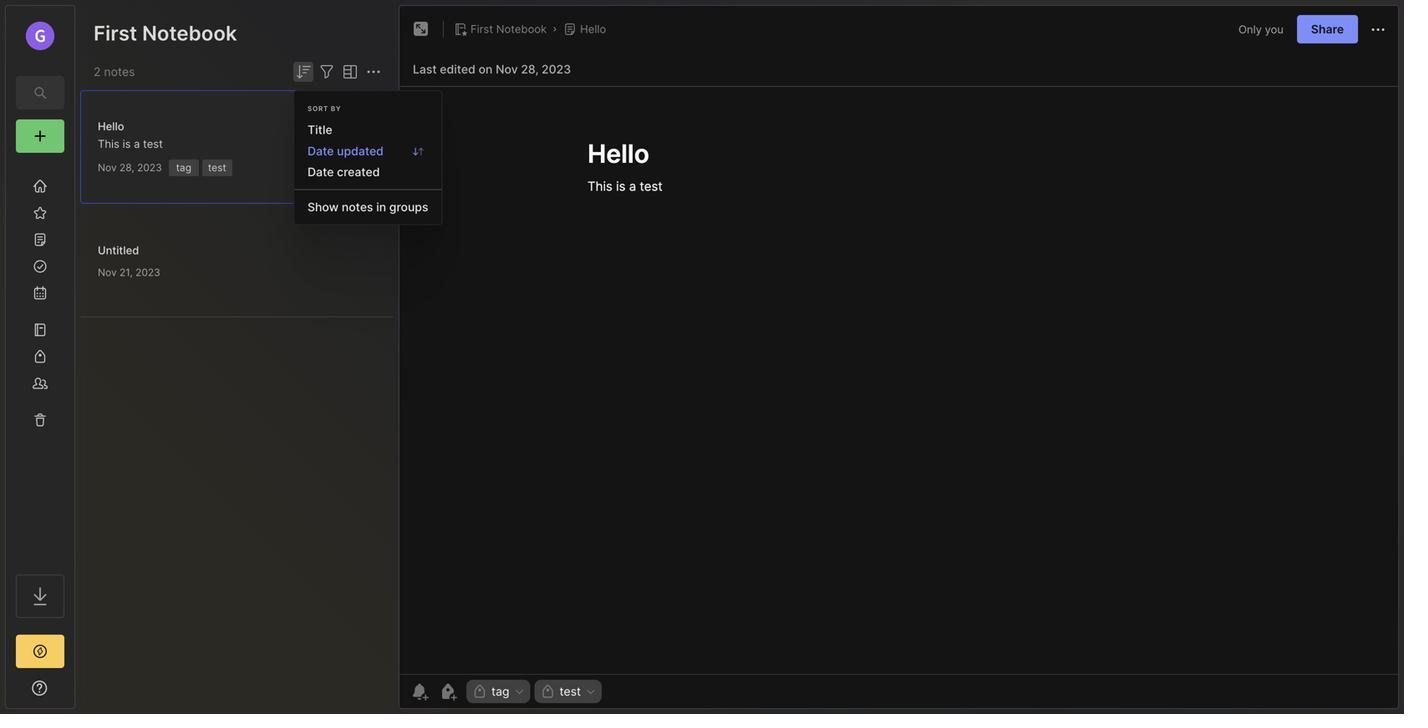 Task type: locate. For each thing, give the bounding box(es) containing it.
2023 for nov 21, 2023
[[135, 267, 160, 279]]

notes inside dropdown list menu
[[342, 200, 373, 215]]

1 vertical spatial hello
[[98, 120, 124, 133]]

0 vertical spatial date
[[308, 144, 334, 158]]

0 horizontal spatial hello
[[98, 120, 124, 133]]

is
[[123, 137, 131, 150]]

0 vertical spatial hello
[[580, 23, 606, 36]]

nov left 21,
[[98, 267, 117, 279]]

0 horizontal spatial first
[[94, 21, 137, 46]]

first notebook
[[94, 21, 237, 46], [471, 23, 547, 36]]

0 horizontal spatial more actions field
[[364, 62, 384, 82]]

more actions field right share button
[[1368, 19, 1388, 40]]

1 horizontal spatial first notebook
[[471, 23, 547, 36]]

0 vertical spatial notes
[[104, 65, 135, 79]]

28, right on
[[521, 62, 539, 76]]

first up on
[[471, 23, 493, 36]]

0 vertical spatial 28,
[[521, 62, 539, 76]]

1 horizontal spatial tag
[[491, 685, 509, 699]]

tag right nov 28, 2023
[[176, 162, 191, 174]]

1 vertical spatial date
[[308, 165, 334, 179]]

on
[[479, 62, 493, 76]]

hello inside button
[[580, 23, 606, 36]]

Add filters field
[[317, 62, 337, 82]]

2023 inside note window element
[[542, 62, 571, 76]]

nov right on
[[496, 62, 518, 76]]

0 horizontal spatial more actions image
[[364, 62, 384, 82]]

sort by
[[308, 104, 341, 113]]

click to expand image
[[73, 684, 86, 704]]

1 vertical spatial 2023
[[137, 162, 162, 174]]

nov
[[496, 62, 518, 76], [98, 162, 117, 174], [98, 267, 117, 279]]

2023
[[542, 62, 571, 76], [137, 162, 162, 174], [135, 267, 160, 279]]

0 vertical spatial more actions image
[[1368, 20, 1388, 40]]

more actions image right view options field
[[364, 62, 384, 82]]

date
[[308, 144, 334, 158], [308, 165, 334, 179]]

1 vertical spatial tag
[[491, 685, 509, 699]]

nov for nov 28, 2023
[[98, 162, 117, 174]]

2
[[94, 65, 101, 79]]

nov for nov 21, 2023
[[98, 267, 117, 279]]

0 horizontal spatial tag
[[176, 162, 191, 174]]

add filters image
[[317, 62, 337, 82]]

groups
[[389, 200, 428, 215]]

date for date updated
[[308, 144, 334, 158]]

more actions image
[[1368, 20, 1388, 40], [364, 62, 384, 82]]

first
[[94, 21, 137, 46], [471, 23, 493, 36]]

2 date from the top
[[308, 165, 334, 179]]

1 vertical spatial more actions field
[[364, 62, 384, 82]]

1 horizontal spatial 28,
[[521, 62, 539, 76]]

1 horizontal spatial more actions field
[[1368, 19, 1388, 40]]

0 vertical spatial tag
[[176, 162, 191, 174]]

1 horizontal spatial hello
[[580, 23, 606, 36]]

tag
[[176, 162, 191, 174], [491, 685, 509, 699]]

0 horizontal spatial notes
[[104, 65, 135, 79]]

1 horizontal spatial notes
[[342, 200, 373, 215]]

0 vertical spatial nov
[[496, 62, 518, 76]]

nov inside note window element
[[496, 62, 518, 76]]

2 vertical spatial test
[[560, 685, 581, 699]]

in
[[376, 200, 386, 215]]

View options field
[[337, 62, 360, 82]]

0 vertical spatial 2023
[[542, 62, 571, 76]]

1 vertical spatial nov
[[98, 162, 117, 174]]

add a reminder image
[[410, 682, 430, 702]]

0 horizontal spatial notebook
[[142, 21, 237, 46]]

notes right 2
[[104, 65, 135, 79]]

tree inside main element
[[6, 163, 74, 560]]

first up 2 notes at top left
[[94, 21, 137, 46]]

show notes in groups link
[[294, 197, 442, 218]]

untitled
[[98, 244, 139, 257]]

28, down "is"
[[120, 162, 134, 174]]

sort
[[308, 104, 329, 113]]

0 horizontal spatial 28,
[[120, 162, 134, 174]]

date down the date updated
[[308, 165, 334, 179]]

hello this is a test
[[98, 120, 163, 150]]

2023 down a
[[137, 162, 162, 174]]

Note Editor text field
[[400, 86, 1398, 675]]

edited
[[440, 62, 475, 76]]

date for date created
[[308, 165, 334, 179]]

2 horizontal spatial test
[[560, 685, 581, 699]]

date created link
[[294, 162, 442, 183]]

date down title
[[308, 144, 334, 158]]

test inside hello this is a test
[[143, 137, 163, 150]]

notebook
[[142, 21, 237, 46], [496, 23, 547, 36]]

tag right add tag icon
[[491, 685, 509, 699]]

add tag image
[[438, 682, 458, 702]]

2 notes
[[94, 65, 135, 79]]

share
[[1311, 22, 1344, 36]]

hello button
[[560, 18, 610, 41]]

first notebook up the last edited on nov 28, 2023
[[471, 23, 547, 36]]

1 horizontal spatial first
[[471, 23, 493, 36]]

hello
[[580, 23, 606, 36], [98, 120, 124, 133]]

tag Tag actions field
[[509, 686, 525, 698]]

2023 right 21,
[[135, 267, 160, 279]]

1 date from the top
[[308, 144, 334, 158]]

nov down the this at the top of page
[[98, 162, 117, 174]]

0 horizontal spatial first notebook
[[94, 21, 237, 46]]

test button
[[535, 680, 602, 704]]

hello inside hello this is a test
[[98, 120, 124, 133]]

1 horizontal spatial notebook
[[496, 23, 547, 36]]

notes left in
[[342, 200, 373, 215]]

only you
[[1239, 23, 1284, 36]]

show
[[308, 200, 339, 215]]

1 horizontal spatial more actions image
[[1368, 20, 1388, 40]]

show notes in groups
[[308, 200, 428, 215]]

first notebook button
[[451, 18, 550, 41]]

date created
[[308, 165, 380, 179]]

1 vertical spatial notes
[[342, 200, 373, 215]]

1 horizontal spatial test
[[208, 162, 226, 174]]

notes for show
[[342, 200, 373, 215]]

2 vertical spatial nov
[[98, 267, 117, 279]]

more actions image right share button
[[1368, 20, 1388, 40]]

28,
[[521, 62, 539, 76], [120, 162, 134, 174]]

date inside date created link
[[308, 165, 334, 179]]

2023 down 'hello' button
[[542, 62, 571, 76]]

0 horizontal spatial test
[[143, 137, 163, 150]]

title
[[308, 123, 332, 137]]

More actions field
[[1368, 19, 1388, 40], [364, 62, 384, 82]]

1 vertical spatial more actions image
[[364, 62, 384, 82]]

only
[[1239, 23, 1262, 36]]

by
[[331, 104, 341, 113]]

more actions field right view options field
[[364, 62, 384, 82]]

2 vertical spatial 2023
[[135, 267, 160, 279]]

notes
[[104, 65, 135, 79], [342, 200, 373, 215]]

test
[[143, 137, 163, 150], [208, 162, 226, 174], [560, 685, 581, 699]]

first notebook up 2 notes at top left
[[94, 21, 237, 46]]

more actions image inside note window element
[[1368, 20, 1388, 40]]

date inside date updated link
[[308, 144, 334, 158]]

tree
[[6, 163, 74, 560]]

dropdown list menu
[[294, 120, 442, 218]]

0 vertical spatial test
[[143, 137, 163, 150]]



Task type: vqa. For each thing, say whether or not it's contained in the screenshot.
bottom 28,
yes



Task type: describe. For each thing, give the bounding box(es) containing it.
this
[[98, 137, 119, 150]]

28, inside note window element
[[521, 62, 539, 76]]

nov 28, 2023
[[98, 162, 162, 174]]

more actions image for the top more actions field
[[1368, 20, 1388, 40]]

more actions image for bottom more actions field
[[364, 62, 384, 82]]

test inside "test" button
[[560, 685, 581, 699]]

edit search image
[[30, 83, 50, 103]]

WHAT'S NEW field
[[6, 675, 74, 702]]

date updated link
[[294, 140, 442, 162]]

last edited on nov 28, 2023
[[413, 62, 571, 76]]

updated
[[337, 144, 384, 158]]

test Tag actions field
[[581, 686, 597, 698]]

home image
[[32, 178, 48, 195]]

note window element
[[399, 5, 1399, 714]]

last
[[413, 62, 437, 76]]

1 vertical spatial 28,
[[120, 162, 134, 174]]

tag inside button
[[491, 685, 509, 699]]

nov 21, 2023
[[98, 267, 160, 279]]

share button
[[1297, 15, 1358, 43]]

expand note image
[[411, 19, 431, 39]]

account image
[[26, 22, 54, 50]]

main element
[[0, 0, 80, 715]]

date updated
[[308, 144, 384, 158]]

hello for hello
[[580, 23, 606, 36]]

1 vertical spatial test
[[208, 162, 226, 174]]

notes for 2
[[104, 65, 135, 79]]

first inside button
[[471, 23, 493, 36]]

21,
[[120, 267, 133, 279]]

hello for hello this is a test
[[98, 120, 124, 133]]

Sort options field
[[293, 62, 313, 82]]

notebook inside button
[[496, 23, 547, 36]]

Account field
[[6, 19, 74, 53]]

upgrade image
[[30, 642, 50, 662]]

2023 for nov 28, 2023
[[137, 162, 162, 174]]

you
[[1265, 23, 1284, 36]]

tag button
[[466, 680, 530, 704]]

first notebook inside button
[[471, 23, 547, 36]]

created
[[337, 165, 380, 179]]

title link
[[294, 120, 442, 140]]

0 vertical spatial more actions field
[[1368, 19, 1388, 40]]

a
[[134, 137, 140, 150]]



